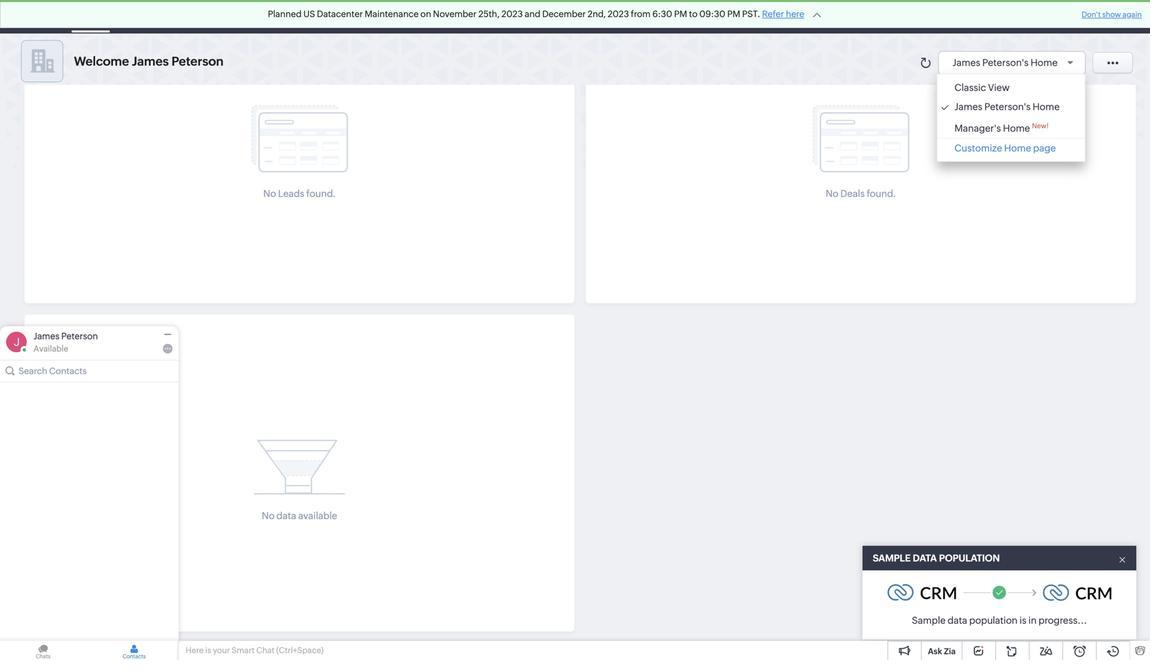 Task type: vqa. For each thing, say whether or not it's contained in the screenshot.
show
yes



Task type: locate. For each thing, give the bounding box(es) containing it.
setup element
[[1053, 0, 1080, 34]]

pm left pst.
[[727, 9, 740, 19]]

found. for no deals found.
[[867, 188, 896, 199]]

1 2023 from the left
[[501, 9, 523, 19]]

no leads found.
[[263, 188, 336, 199]]

2 vertical spatial deals
[[97, 329, 124, 341]]

james peterson's home
[[952, 57, 1058, 68], [955, 101, 1060, 112]]

calls
[[457, 11, 479, 22]]

your
[[213, 646, 230, 655]]

home down "manager's home new!"
[[1004, 143, 1031, 154]]

1 vertical spatial peterson's
[[984, 101, 1031, 112]]

is
[[1020, 615, 1026, 626], [205, 646, 211, 655]]

james
[[132, 54, 169, 68], [952, 57, 980, 68], [955, 101, 982, 112], [34, 331, 59, 342]]

home inside "manager's home new!"
[[1003, 123, 1030, 134]]

0 horizontal spatial data
[[276, 511, 296, 522]]

manager's
[[955, 123, 1001, 134]]

sample data population
[[873, 553, 1000, 564]]

0 horizontal spatial deals
[[97, 329, 124, 341]]

1 vertical spatial peterson
[[61, 331, 98, 342]]

james peterson's home link down classic view link
[[941, 101, 1081, 112]]

0 vertical spatial sample
[[873, 553, 911, 564]]

signals image
[[971, 0, 997, 34]]

james peterson's home up classic view link
[[952, 57, 1058, 68]]

data for available
[[276, 511, 296, 522]]

09:30
[[699, 9, 725, 19]]

found. for no leads found.
[[306, 188, 336, 199]]

us
[[303, 9, 315, 19]]

deals link
[[290, 0, 337, 33]]

1 vertical spatial is
[[205, 646, 211, 655]]

peterson's up classic view link
[[982, 57, 1029, 68]]

data for population
[[948, 615, 967, 626]]

1 horizontal spatial found.
[[867, 188, 896, 199]]

1 horizontal spatial 2023
[[608, 9, 629, 19]]

create menu element
[[909, 0, 943, 33]]

peterson
[[171, 54, 224, 68], [61, 331, 98, 342]]

0 horizontal spatial pm
[[674, 9, 687, 19]]

0 vertical spatial data
[[276, 511, 296, 522]]

1 vertical spatial data
[[948, 615, 967, 626]]

data
[[276, 511, 296, 522], [948, 615, 967, 626]]

james peterson's home link up classic view link
[[952, 57, 1078, 68]]

james peterson
[[34, 331, 98, 342]]

chats image
[[0, 641, 86, 661]]

accounts
[[237, 11, 280, 22]]

population
[[939, 553, 1000, 564]]

0 vertical spatial is
[[1020, 615, 1026, 626]]

1 horizontal spatial sample
[[912, 615, 946, 626]]

0 vertical spatial james peterson's home
[[952, 57, 1058, 68]]

home up 'new!'
[[1033, 101, 1060, 112]]

1 vertical spatial sample
[[912, 615, 946, 626]]

sample up ask
[[912, 615, 946, 626]]

deals
[[301, 11, 326, 22], [840, 188, 865, 199], [97, 329, 124, 341]]

pm
[[674, 9, 687, 19], [727, 9, 740, 19]]

services link
[[671, 0, 731, 33]]

pst.
[[742, 9, 760, 19]]

is left your
[[205, 646, 211, 655]]

0 horizontal spatial sample
[[873, 553, 911, 564]]

1 horizontal spatial deals
[[301, 11, 326, 22]]

data left available
[[276, 511, 296, 522]]

james right welcome
[[132, 54, 169, 68]]

sample
[[873, 553, 911, 564], [912, 615, 946, 626]]

1 found. from the left
[[306, 188, 336, 199]]

pm left to
[[674, 9, 687, 19]]

1 horizontal spatial pm
[[727, 9, 740, 19]]

progress...
[[1039, 615, 1087, 626]]

2 pm from the left
[[727, 9, 740, 19]]

november
[[433, 9, 477, 19]]

data up zia
[[948, 615, 967, 626]]

james peterson's home down classic view link
[[955, 101, 1060, 112]]

ask
[[928, 647, 942, 656]]

home up the 'customize home page' link
[[1003, 123, 1030, 134]]

0 vertical spatial peterson
[[171, 54, 224, 68]]

pipeline
[[56, 329, 95, 341]]

home up classic view link
[[1031, 57, 1058, 68]]

6:30
[[652, 9, 672, 19]]

planned
[[268, 9, 302, 19]]

meetings link
[[383, 0, 446, 33]]

is left in at bottom
[[1020, 615, 1026, 626]]

1 horizontal spatial peterson
[[171, 54, 224, 68]]

products link
[[609, 0, 671, 33]]

james peterson's home for the bottommost the james peterson's home link
[[955, 101, 1060, 112]]

customize home page
[[955, 143, 1056, 154]]

james peterson's home link
[[952, 57, 1078, 68], [941, 101, 1081, 112]]

view
[[988, 82, 1010, 93]]

1 pm from the left
[[674, 9, 687, 19]]

0 horizontal spatial 2023
[[501, 9, 523, 19]]

0 vertical spatial peterson's
[[982, 57, 1029, 68]]

(ctrl+space)
[[276, 646, 324, 655]]

search element
[[943, 0, 971, 34]]

home
[[1031, 57, 1058, 68], [1033, 101, 1060, 112], [1003, 123, 1030, 134], [1004, 143, 1031, 154]]

classic view
[[955, 82, 1010, 93]]

my
[[38, 329, 53, 341]]

2023 left and
[[501, 9, 523, 19]]

2 2023 from the left
[[608, 9, 629, 19]]

1 horizontal spatial data
[[948, 615, 967, 626]]

2 found. from the left
[[867, 188, 896, 199]]

maintenance
[[365, 9, 419, 19]]

2nd,
[[588, 9, 606, 19]]

1 vertical spatial james peterson's home
[[955, 101, 1060, 112]]

2 horizontal spatial deals
[[840, 188, 865, 199]]

2023 right 2nd,
[[608, 9, 629, 19]]

0 horizontal spatial found.
[[306, 188, 336, 199]]

contacts image
[[91, 641, 177, 661]]

0 horizontal spatial peterson
[[61, 331, 98, 342]]

peterson's
[[982, 57, 1029, 68], [984, 101, 1031, 112]]

2023
[[501, 9, 523, 19], [608, 9, 629, 19]]

peterson's down classic view link
[[984, 101, 1031, 112]]

profile element
[[1080, 0, 1119, 33]]

found.
[[306, 188, 336, 199], [867, 188, 896, 199]]

sample for sample data population
[[873, 553, 911, 564]]

no data available
[[262, 511, 337, 522]]

calls link
[[446, 0, 490, 33]]

no
[[263, 188, 276, 199], [826, 188, 838, 199], [262, 511, 275, 522]]

profile image
[[1088, 6, 1110, 28]]

james up classic
[[952, 57, 980, 68]]

december
[[542, 9, 586, 19]]

sample left data
[[873, 553, 911, 564]]

reports link
[[490, 0, 546, 33]]

planned us datacenter maintenance on november 25th, 2023 and december 2nd, 2023 from 6:30 pm to 09:30 pm pst. refer here
[[268, 9, 804, 19]]

smart
[[232, 646, 255, 655]]



Task type: describe. For each thing, give the bounding box(es) containing it.
analytics link
[[546, 0, 609, 33]]

0 vertical spatial deals
[[301, 11, 326, 22]]

customize home page link
[[941, 143, 1081, 154]]

data
[[913, 553, 937, 564]]

don't
[[1082, 10, 1101, 19]]

james up available
[[34, 331, 59, 342]]

crm image
[[1043, 585, 1111, 601]]

sample for sample data population is in progress...
[[912, 615, 946, 626]]

from
[[631, 9, 651, 19]]

show
[[1102, 10, 1121, 19]]

meetings
[[394, 11, 435, 22]]

page
[[1033, 143, 1056, 154]]

my pipeline deals by stage
[[38, 329, 169, 341]]

customize
[[955, 143, 1002, 154]]

datacenter
[[317, 9, 363, 19]]

classic
[[955, 82, 986, 93]]

here
[[786, 9, 804, 19]]

don't show again
[[1082, 10, 1142, 19]]

25th,
[[478, 9, 500, 19]]

peterson's for topmost the james peterson's home link
[[982, 57, 1029, 68]]

here is your smart chat (ctrl+space)
[[186, 646, 324, 655]]

0 vertical spatial james peterson's home link
[[952, 57, 1078, 68]]

tasks
[[348, 11, 372, 22]]

no for no data available
[[262, 511, 275, 522]]

zia
[[944, 647, 956, 656]]

manager's home new!
[[955, 122, 1049, 134]]

1 vertical spatial deals
[[840, 188, 865, 199]]

new!
[[1032, 122, 1049, 130]]

services
[[682, 11, 720, 22]]

by
[[126, 329, 139, 341]]

in
[[1028, 615, 1037, 626]]

james down classic
[[955, 101, 982, 112]]

1 vertical spatial james peterson's home link
[[941, 101, 1081, 112]]

tasks link
[[337, 0, 383, 33]]

analytics
[[557, 11, 598, 22]]

classic view link
[[941, 82, 1081, 93]]

refer here link
[[762, 9, 804, 19]]

peterson's for the bottommost the james peterson's home link
[[984, 101, 1031, 112]]

ask zia
[[928, 647, 956, 656]]

refer
[[762, 9, 784, 19]]

stage
[[141, 329, 169, 341]]

available
[[298, 511, 337, 522]]

products
[[620, 11, 660, 22]]

don't show again link
[[1082, 10, 1142, 19]]

chat
[[256, 646, 275, 655]]

upgrade
[[839, 17, 878, 26]]

welcome james peterson
[[74, 54, 224, 68]]

no deals found.
[[826, 188, 896, 199]]

here
[[186, 646, 204, 655]]

welcome
[[74, 54, 129, 68]]

james peterson's home for topmost the james peterson's home link
[[952, 57, 1058, 68]]

on
[[420, 9, 431, 19]]

leads
[[278, 188, 304, 199]]

available
[[34, 344, 68, 354]]

population
[[969, 615, 1018, 626]]

reports
[[501, 11, 535, 22]]

projects
[[742, 11, 778, 22]]

0 horizontal spatial is
[[205, 646, 211, 655]]

and
[[525, 9, 540, 19]]

sample data population is in progress...
[[912, 615, 1087, 626]]

accounts link
[[226, 0, 290, 33]]

projects link
[[731, 0, 789, 33]]

again
[[1123, 10, 1142, 19]]

no for no deals found.
[[826, 188, 838, 199]]

no for no leads found.
[[263, 188, 276, 199]]

to
[[689, 9, 698, 19]]

marketplace element
[[1025, 0, 1053, 33]]

Search Contacts text field
[[18, 361, 161, 382]]

1 horizontal spatial is
[[1020, 615, 1026, 626]]



